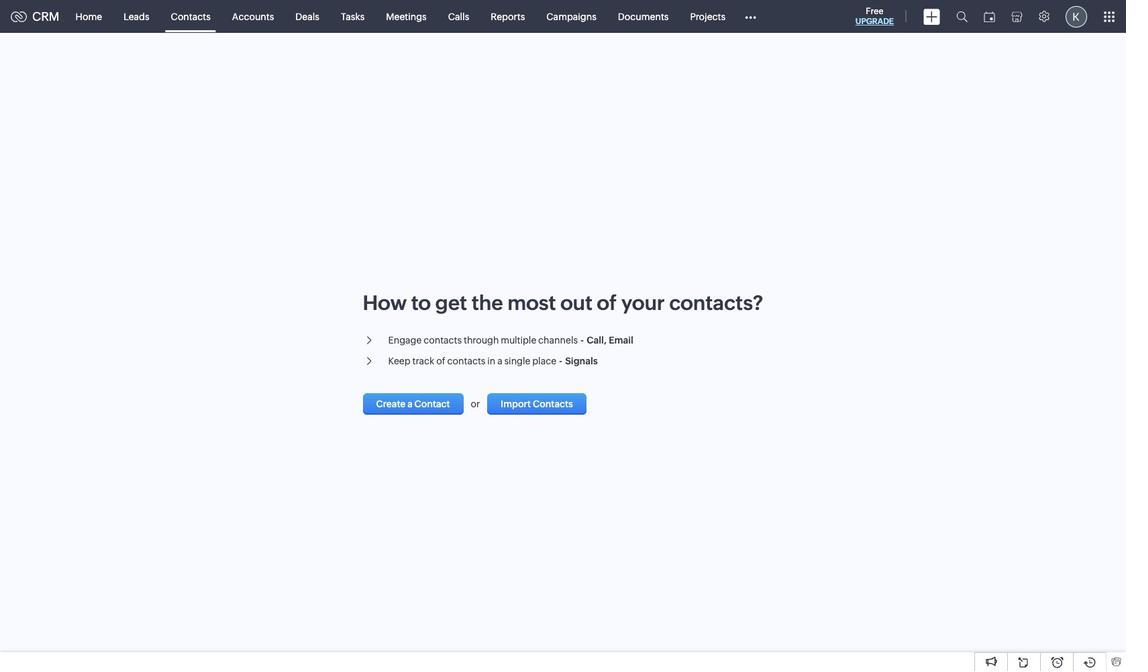 Task type: describe. For each thing, give the bounding box(es) containing it.
accounts link
[[221, 0, 285, 33]]

engage contacts through multiple channels
[[388, 335, 578, 345]]

?
[[753, 291, 763, 314]]

import
[[501, 398, 531, 409]]

import contacts button
[[487, 393, 587, 414]]

keep
[[388, 355, 411, 366]]

channels
[[538, 335, 578, 345]]

call
[[587, 335, 604, 345]]

,
[[604, 335, 607, 345]]

profile element
[[1058, 0, 1095, 33]]

meetings
[[386, 11, 427, 22]]

calendar image
[[984, 11, 995, 22]]

contact
[[415, 398, 450, 409]]

through
[[464, 335, 499, 345]]

contacts link
[[160, 0, 221, 33]]

get
[[435, 291, 467, 314]]

logo image
[[11, 11, 27, 22]]

calls
[[448, 11, 469, 22]]

most
[[508, 291, 556, 314]]

track of
[[412, 355, 445, 366]]

Other Modules field
[[736, 6, 765, 27]]

create menu element
[[916, 0, 948, 33]]

how to get the most out of your contacts ?
[[363, 291, 763, 314]]

0 vertical spatial a
[[497, 355, 503, 366]]

reports
[[491, 11, 525, 22]]

1 vertical spatial contacts
[[424, 335, 462, 345]]

a inside create a contact button
[[408, 398, 413, 409]]

free upgrade
[[856, 6, 894, 26]]

documents
[[618, 11, 669, 22]]

create
[[376, 398, 406, 409]]

home link
[[65, 0, 113, 33]]

signals
[[565, 355, 598, 366]]

crm
[[32, 9, 59, 23]]

documents link
[[607, 0, 680, 33]]

single
[[504, 355, 531, 366]]

projects
[[690, 11, 726, 22]]

reports link
[[480, 0, 536, 33]]

upgrade
[[856, 17, 894, 26]]



Task type: vqa. For each thing, say whether or not it's contained in the screenshot.
shared
no



Task type: locate. For each thing, give the bounding box(es) containing it.
contacts right import
[[533, 398, 573, 409]]

home
[[76, 11, 102, 22]]

2 vertical spatial contacts
[[447, 355, 486, 366]]

tasks
[[341, 11, 365, 22]]

campaigns link
[[536, 0, 607, 33]]

0 vertical spatial contacts
[[669, 291, 753, 314]]

tasks link
[[330, 0, 375, 33]]

keep track of contacts in a single place
[[388, 355, 556, 366]]

1 horizontal spatial a
[[497, 355, 503, 366]]

1 vertical spatial a
[[408, 398, 413, 409]]

search image
[[956, 11, 968, 22]]

leads link
[[113, 0, 160, 33]]

the
[[472, 291, 503, 314]]

to
[[411, 291, 431, 314]]

deals
[[296, 11, 319, 22]]

0 vertical spatial contacts
[[171, 11, 211, 22]]

0 horizontal spatial a
[[408, 398, 413, 409]]

profile image
[[1066, 6, 1087, 27]]

contacts inside button
[[533, 398, 573, 409]]

place
[[532, 355, 556, 366]]

projects link
[[680, 0, 736, 33]]

crm link
[[11, 9, 59, 23]]

or
[[471, 398, 480, 409]]

how
[[363, 291, 407, 314]]

search element
[[948, 0, 976, 33]]

contacts right leads link on the top
[[171, 11, 211, 22]]

email
[[609, 335, 634, 345]]

leads
[[124, 11, 149, 22]]

1 vertical spatial contacts
[[533, 398, 573, 409]]

multiple
[[501, 335, 536, 345]]

import contacts
[[501, 398, 573, 409]]

create a contact button
[[363, 393, 464, 414]]

contacts
[[171, 11, 211, 22], [533, 398, 573, 409]]

accounts
[[232, 11, 274, 22]]

1 horizontal spatial contacts
[[533, 398, 573, 409]]

of
[[597, 291, 617, 314]]

a
[[497, 355, 503, 366], [408, 398, 413, 409]]

in
[[488, 355, 496, 366]]

contacts
[[669, 291, 753, 314], [424, 335, 462, 345], [447, 355, 486, 366]]

a right in
[[497, 355, 503, 366]]

call , email
[[587, 335, 634, 345]]

create menu image
[[924, 8, 940, 24]]

meetings link
[[375, 0, 437, 33]]

campaigns
[[547, 11, 597, 22]]

free
[[866, 6, 884, 16]]

engage
[[388, 335, 422, 345]]

out
[[561, 291, 593, 314]]

calls link
[[437, 0, 480, 33]]

0 horizontal spatial contacts
[[171, 11, 211, 22]]

deals link
[[285, 0, 330, 33]]

create a contact
[[376, 398, 450, 409]]

a right create
[[408, 398, 413, 409]]

your
[[621, 291, 665, 314]]



